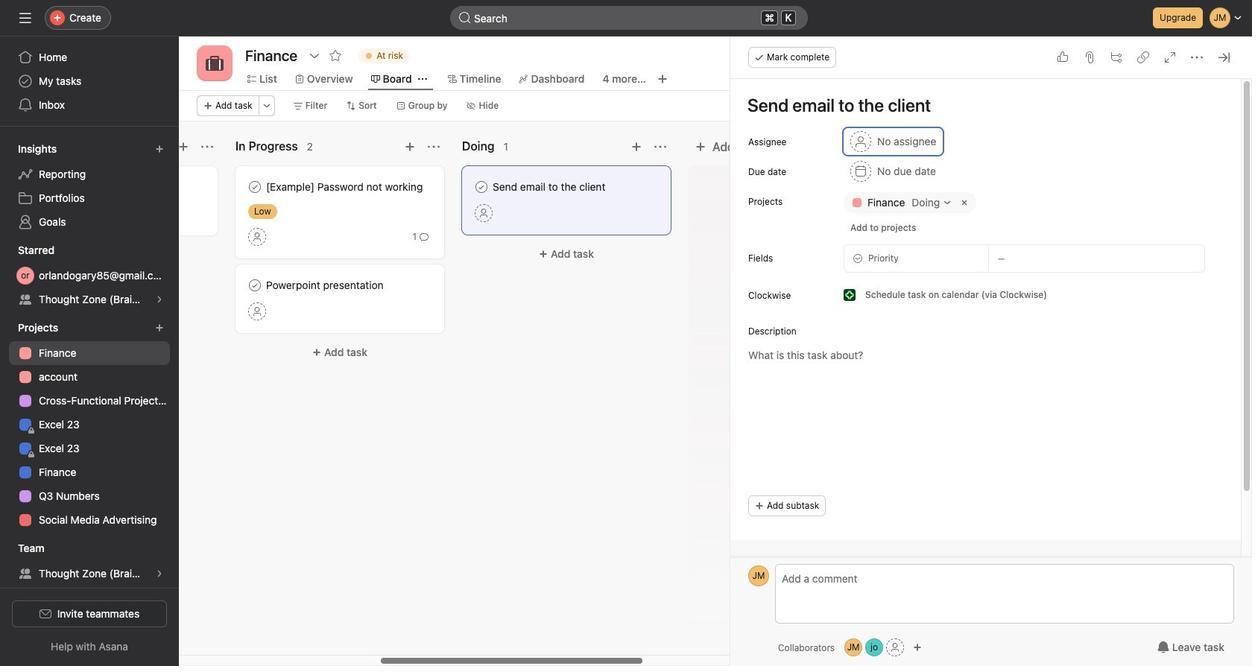 Task type: vqa. For each thing, say whether or not it's contained in the screenshot.
get
no



Task type: locate. For each thing, give the bounding box(es) containing it.
projects element
[[0, 315, 179, 535]]

2 add task image from the left
[[631, 141, 643, 153]]

new insights image
[[155, 145, 164, 154]]

mark complete image
[[246, 178, 264, 196], [473, 178, 491, 196]]

1 horizontal spatial add task image
[[631, 141, 643, 153]]

jm image
[[848, 639, 860, 657]]

0 horizontal spatial more section actions image
[[428, 141, 440, 153]]

more section actions image for add task icon
[[428, 141, 440, 153]]

1 mark complete image from the left
[[246, 178, 264, 196]]

2 mark complete image from the left
[[473, 178, 491, 196]]

0 vertical spatial see details, thought zone (brainstorm space) image
[[155, 295, 164, 304]]

or image
[[21, 267, 30, 285]]

close details image
[[1219, 51, 1231, 63]]

show options image
[[309, 50, 321, 62]]

add task image
[[178, 141, 189, 153], [631, 141, 643, 153]]

2 mark complete checkbox from the top
[[246, 277, 264, 295]]

0 likes. click to like this task image
[[1058, 51, 1069, 63]]

hide sidebar image
[[19, 12, 31, 24]]

add subtask image
[[1111, 51, 1123, 63]]

add to starred image
[[330, 50, 342, 62]]

0 horizontal spatial mark complete image
[[246, 178, 264, 196]]

send email to the client dialog
[[731, 37, 1253, 667]]

1 horizontal spatial mark complete image
[[473, 178, 491, 196]]

Mark complete checkbox
[[473, 178, 491, 196]]

see details, thought zone (brainstorm space) image
[[155, 295, 164, 304], [155, 570, 164, 579]]

Search tasks, projects, and more text field
[[450, 6, 808, 30]]

0 horizontal spatial add task image
[[178, 141, 189, 153]]

1 mark complete checkbox from the top
[[246, 178, 264, 196]]

None field
[[450, 6, 808, 30]]

main content
[[731, 79, 1242, 632]]

1 vertical spatial see details, thought zone (brainstorm space) image
[[155, 570, 164, 579]]

more section actions image right add task icon
[[428, 141, 440, 153]]

2 see details, thought zone (brainstorm space) image from the top
[[155, 570, 164, 579]]

0 vertical spatial mark complete checkbox
[[246, 178, 264, 196]]

more section actions image for 2nd add task image from left
[[655, 141, 667, 153]]

1 vertical spatial mark complete checkbox
[[246, 277, 264, 295]]

Mark complete checkbox
[[246, 178, 264, 196], [246, 277, 264, 295]]

more section actions image
[[428, 141, 440, 153], [655, 141, 667, 153]]

see details, thought zone (brainstorm space) image inside teams element
[[155, 570, 164, 579]]

tab actions image
[[418, 75, 427, 84]]

more section actions image
[[201, 141, 213, 153]]

None text field
[[242, 43, 301, 69]]

1 horizontal spatial more section actions image
[[655, 141, 667, 153]]

tab list
[[749, 556, 1224, 580]]

2 more section actions image from the left
[[655, 141, 667, 153]]

starred element
[[0, 237, 179, 315]]

more section actions image down add tab 'icon'
[[655, 141, 667, 153]]

Task Name text field
[[738, 88, 1224, 122]]

1 more section actions image from the left
[[428, 141, 440, 153]]

add or remove collaborators image
[[914, 644, 923, 653]]

1 add task image from the left
[[178, 141, 189, 153]]

main content inside send email to the client dialog
[[731, 79, 1242, 632]]

1 see details, thought zone (brainstorm space) image from the top
[[155, 295, 164, 304]]

remove image
[[959, 197, 971, 209]]



Task type: describe. For each thing, give the bounding box(es) containing it.
global element
[[0, 37, 179, 126]]

mark complete image for 2nd add task image from left
[[473, 178, 491, 196]]

new project or portfolio image
[[155, 324, 164, 333]]

attachments: add a file to this task, send email to the client image
[[1084, 51, 1096, 63]]

full screen image
[[1165, 51, 1177, 63]]

add tab image
[[657, 73, 669, 85]]

1 comment image
[[420, 233, 429, 242]]

mark complete image
[[246, 277, 264, 295]]

add task image
[[404, 141, 416, 153]]

tab list inside send email to the client dialog
[[749, 556, 1224, 580]]

copy task link image
[[1138, 51, 1150, 63]]

jm image
[[753, 566, 766, 587]]

jo image
[[871, 639, 879, 657]]

teams element
[[0, 535, 179, 589]]

mark complete image for add task icon
[[246, 178, 264, 196]]

insights element
[[0, 136, 179, 237]]

more actions image
[[262, 101, 271, 110]]

briefcase image
[[206, 54, 224, 72]]

isinverse image
[[459, 12, 471, 24]]

more actions for this task image
[[1192, 51, 1204, 63]]



